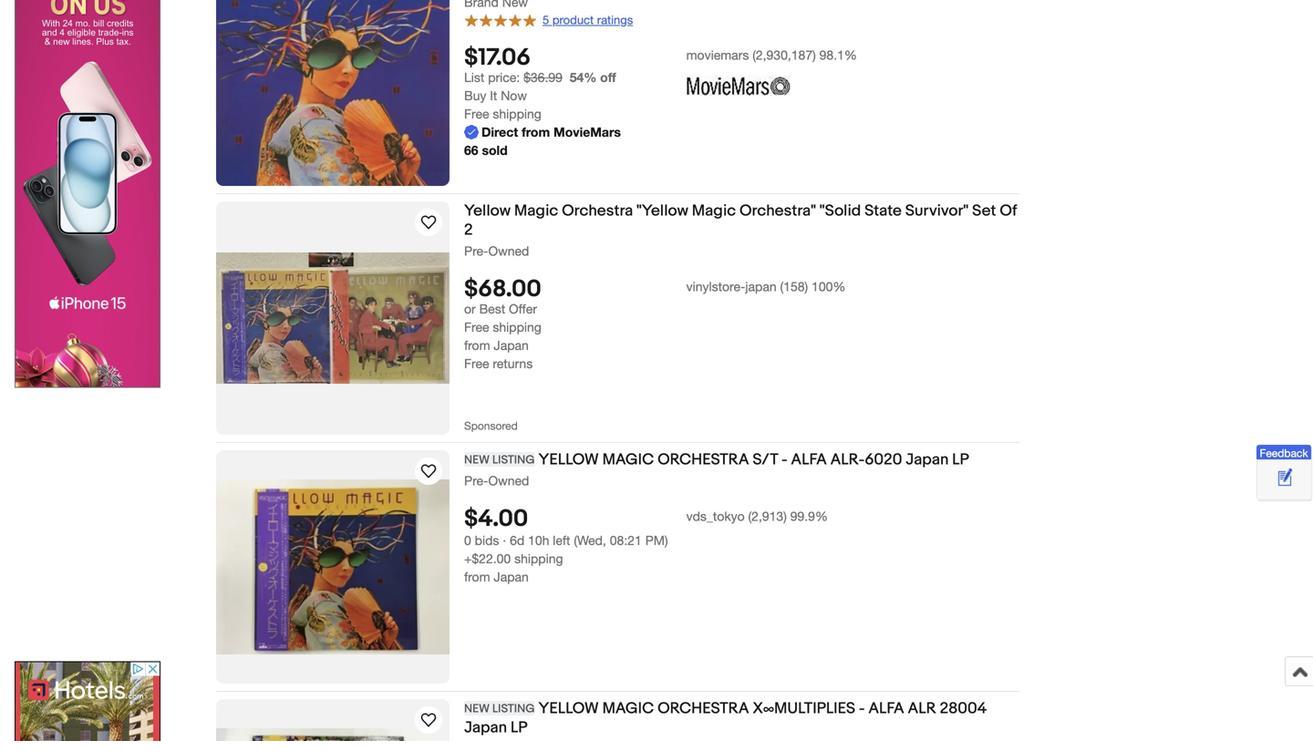 Task type: locate. For each thing, give the bounding box(es) containing it.
1 vertical spatial free
[[464, 320, 489, 335]]

1 vertical spatial shipping
[[493, 320, 542, 335]]

vinylstore-japan (158) 100% or best offer free shipping from japan free returns
[[464, 279, 846, 371]]

pre- inside "new listing yellow magic orchestra s/t - alfa alr-6020 japan  lp pre-owned"
[[464, 473, 488, 488]]

free inside buy it now free shipping direct from moviemars 66 sold
[[464, 106, 489, 121]]

2 yellow from the top
[[539, 700, 599, 719]]

1 horizontal spatial magic
[[692, 202, 736, 221]]

1 free from the top
[[464, 106, 489, 121]]

new inside yellow magic orchestra x∞multiplies - alfa alr 28004 japan  lp heading
[[464, 702, 490, 716]]

new for new listing yellow magic orchestra s/t - alfa alr-6020 japan  lp pre-owned
[[464, 453, 490, 467]]

magic right "yellow
[[692, 202, 736, 221]]

2 pre- from the top
[[464, 473, 488, 488]]

0 vertical spatial orchestra
[[658, 451, 749, 470]]

1 vertical spatial yellow
[[539, 700, 599, 719]]

0 horizontal spatial -
[[782, 451, 788, 470]]

1 owned from the top
[[488, 244, 529, 259]]

0 horizontal spatial alfa
[[791, 451, 827, 470]]

new for new listing
[[464, 702, 490, 716]]

- right x∞multiplies at the bottom
[[859, 700, 865, 719]]

-
[[782, 451, 788, 470], [859, 700, 865, 719]]

buy it now free shipping direct from moviemars 66 sold
[[464, 88, 621, 158]]

1 vertical spatial from
[[464, 338, 490, 353]]

66
[[464, 143, 478, 158]]

1 orchestra from the top
[[658, 451, 749, 470]]

listing right watch yellow magic orchestra x∞multiplies - alfa alr 28004 japan  lp image
[[492, 702, 535, 716]]

lp down new listing
[[511, 719, 528, 738]]

bids
[[475, 533, 499, 548]]

1 vertical spatial lp
[[511, 719, 528, 738]]

yellow magic orchestra s/t - alfa alr-6020 japan  lp heading
[[464, 451, 969, 470]]

5 product ratings
[[543, 13, 633, 27]]

pre- inside yellow magic orchestra "yellow magic orchestra" "solid state survivor" set of 2 pre-owned
[[464, 244, 488, 259]]

2 vertical spatial from
[[464, 570, 490, 585]]

shipping inside vinylstore-japan (158) 100% or best offer free shipping from japan free returns
[[493, 320, 542, 335]]

0 horizontal spatial magic
[[514, 202, 558, 221]]

off
[[600, 70, 616, 85]]

owned up $4.00
[[488, 473, 529, 488]]

1 magic from the top
[[603, 451, 654, 470]]

from inside vinylstore-japan (158) 100% or best offer free shipping from japan free returns
[[464, 338, 490, 353]]

6d
[[510, 533, 525, 548]]

1 magic from the left
[[514, 202, 558, 221]]

orchestra
[[658, 451, 749, 470], [658, 700, 749, 719]]

product
[[553, 13, 594, 27]]

lp right 6020
[[952, 451, 969, 470]]

1 horizontal spatial lp
[[952, 451, 969, 470]]

1 new from the top
[[464, 453, 490, 467]]

new down sponsored
[[464, 453, 490, 467]]

or
[[464, 302, 476, 317]]

japan right 6020
[[906, 451, 949, 470]]

listing
[[492, 453, 535, 467], [492, 702, 535, 716]]

yellow up left
[[539, 451, 599, 470]]

shipping down now
[[493, 106, 542, 121]]

2 magic from the top
[[603, 700, 654, 719]]

of
[[1000, 202, 1017, 221]]

free down buy
[[464, 106, 489, 121]]

free
[[464, 106, 489, 121], [464, 320, 489, 335], [464, 356, 489, 371]]

owned for $4.00
[[488, 473, 529, 488]]

0 vertical spatial alfa
[[791, 451, 827, 470]]

from down +$22.00
[[464, 570, 490, 585]]

new listing yellow magic orchestra s/t - alfa alr-6020 japan  lp pre-owned
[[464, 451, 969, 488]]

2 orchestra from the top
[[658, 700, 749, 719]]

·
[[503, 533, 506, 548]]

free left returns
[[464, 356, 489, 371]]

0 vertical spatial shipping
[[493, 106, 542, 121]]

pre- down 2
[[464, 244, 488, 259]]

yellow right new listing
[[539, 700, 599, 719]]

0 vertical spatial free
[[464, 106, 489, 121]]

5
[[543, 13, 549, 27]]

0 vertical spatial from
[[522, 125, 550, 140]]

owned for $68.00
[[488, 244, 529, 259]]

lp inside "new listing yellow magic orchestra s/t - alfa alr-6020 japan  lp pre-owned"
[[952, 451, 969, 470]]

japan down new listing
[[464, 719, 507, 738]]

magic
[[514, 202, 558, 221], [692, 202, 736, 221]]

alfa left alr
[[869, 700, 905, 719]]

yellow
[[539, 451, 599, 470], [539, 700, 599, 719]]

owned inside yellow magic orchestra "yellow magic orchestra" "solid state survivor" set of 2 pre-owned
[[488, 244, 529, 259]]

pre-
[[464, 244, 488, 259], [464, 473, 488, 488]]

from inside buy it now free shipping direct from moviemars 66 sold
[[522, 125, 550, 140]]

from right direct
[[522, 125, 550, 140]]

0
[[464, 533, 471, 548]]

best
[[479, 302, 505, 317]]

alfa
[[791, 451, 827, 470], [869, 700, 905, 719]]

survivor"
[[905, 202, 969, 221]]

2 vertical spatial shipping
[[515, 552, 563, 567]]

99.9%
[[791, 509, 828, 524]]

shipping inside vds_tokyo (2,913) 99.9% 0 bids · 6d 10h left (wed, 08:21 pm) +$22.00 shipping from japan
[[515, 552, 563, 567]]

owned inside "new listing yellow magic orchestra s/t - alfa alr-6020 japan  lp pre-owned"
[[488, 473, 529, 488]]

1 horizontal spatial alfa
[[869, 700, 905, 719]]

pre- up $4.00
[[464, 473, 488, 488]]

s/t
[[753, 451, 778, 470]]

2 advertisement region from the top
[[15, 662, 161, 742]]

from down or
[[464, 338, 490, 353]]

1 vertical spatial -
[[859, 700, 865, 719]]

vds_tokyo (2,913) 99.9% 0 bids · 6d 10h left (wed, 08:21 pm) +$22.00 shipping from japan
[[464, 509, 828, 585]]

3 free from the top
[[464, 356, 489, 371]]

0 vertical spatial lp
[[952, 451, 969, 470]]

magic
[[603, 451, 654, 470], [603, 700, 654, 719]]

listing inside yellow magic orchestra x∞multiplies - alfa alr 28004 japan  lp heading
[[492, 702, 535, 716]]

1 listing from the top
[[492, 453, 535, 467]]

1 advertisement region from the top
[[15, 0, 161, 388]]

yellow magic orchestra - yellow magic orchestra [remaster] new cd image
[[216, 0, 450, 186]]

2 vertical spatial free
[[464, 356, 489, 371]]

advertisement region
[[15, 0, 161, 388], [15, 662, 161, 742]]

1 vertical spatial magic
[[603, 700, 654, 719]]

"yellow
[[637, 202, 689, 221]]

new inside "new listing yellow magic orchestra s/t - alfa alr-6020 japan  lp pre-owned"
[[464, 453, 490, 467]]

yellow magic orchestra x∞multiplies - alfa alr 28004 japan  lp image
[[216, 729, 450, 742]]

(2,930,187)
[[753, 48, 816, 63]]

2 listing from the top
[[492, 702, 535, 716]]

listing for new listing yellow magic orchestra s/t - alfa alr-6020 japan  lp pre-owned
[[492, 453, 535, 467]]

shipping down 10h
[[515, 552, 563, 567]]

1 yellow from the top
[[539, 451, 599, 470]]

1 vertical spatial advertisement region
[[15, 662, 161, 742]]

list
[[464, 70, 485, 85]]

- right s/t
[[782, 451, 788, 470]]

owned
[[488, 244, 529, 259], [488, 473, 529, 488]]

1 horizontal spatial -
[[859, 700, 865, 719]]

6020
[[865, 451, 903, 470]]

price:
[[488, 70, 520, 85]]

owned up $68.00
[[488, 244, 529, 259]]

listing inside "new listing yellow magic orchestra s/t - alfa alr-6020 japan  lp pre-owned"
[[492, 453, 535, 467]]

28004
[[940, 700, 987, 719]]

yellow
[[464, 202, 511, 221]]

2 new from the top
[[464, 702, 490, 716]]

1 vertical spatial pre-
[[464, 473, 488, 488]]

it
[[490, 88, 497, 103]]

yellow magic orchestra s/t - alfa alr-6020 japan  lp image
[[216, 480, 450, 655]]

new right watch yellow magic orchestra x∞multiplies - alfa alr 28004 japan  lp image
[[464, 702, 490, 716]]

shipping
[[493, 106, 542, 121], [493, 320, 542, 335], [515, 552, 563, 567]]

orchestra
[[562, 202, 633, 221]]

ratings
[[597, 13, 633, 27]]

free down or
[[464, 320, 489, 335]]

offer
[[509, 302, 537, 317]]

0 horizontal spatial lp
[[511, 719, 528, 738]]

new
[[464, 453, 490, 467], [464, 702, 490, 716]]

direct
[[482, 125, 518, 140]]

vds_tokyo
[[686, 509, 745, 524]]

0 vertical spatial pre-
[[464, 244, 488, 259]]

from
[[522, 125, 550, 140], [464, 338, 490, 353], [464, 570, 490, 585]]

1 pre- from the top
[[464, 244, 488, 259]]

0 vertical spatial advertisement region
[[15, 0, 161, 388]]

shipping down offer
[[493, 320, 542, 335]]

lp
[[952, 451, 969, 470], [511, 719, 528, 738]]

buy
[[464, 88, 487, 103]]

1 vertical spatial listing
[[492, 702, 535, 716]]

vinylstore-
[[686, 279, 746, 294]]

- inside "new listing yellow magic orchestra s/t - alfa alr-6020 japan  lp pre-owned"
[[782, 451, 788, 470]]

magic right yellow
[[514, 202, 558, 221]]

yellow magic orchestra "yellow magic orchestra" "solid state survivor" set of 2 heading
[[464, 202, 1017, 240]]

0 vertical spatial new
[[464, 453, 490, 467]]

2 owned from the top
[[488, 473, 529, 488]]

japan
[[494, 338, 529, 353], [906, 451, 949, 470], [494, 570, 529, 585], [464, 719, 507, 738]]

japan inside vinylstore-japan (158) 100% or best offer free shipping from japan free returns
[[494, 338, 529, 353]]

state
[[865, 202, 902, 221]]

0 vertical spatial magic
[[603, 451, 654, 470]]

0 vertical spatial listing
[[492, 453, 535, 467]]

1 vertical spatial orchestra
[[658, 700, 749, 719]]

yellow magic orchestra "yellow magic orchestra" "solid state survivor" set of 2 pre-owned
[[464, 202, 1017, 259]]

listing down sponsored
[[492, 453, 535, 467]]

magic inside "new listing yellow magic orchestra s/t - alfa alr-6020 japan  lp pre-owned"
[[603, 451, 654, 470]]

japan down +$22.00
[[494, 570, 529, 585]]

0 vertical spatial -
[[782, 451, 788, 470]]

alfa left the alr- at the bottom
[[791, 451, 827, 470]]

japan up returns
[[494, 338, 529, 353]]

(2,913)
[[748, 509, 787, 524]]

1 vertical spatial owned
[[488, 473, 529, 488]]

japan inside yellow magic orchestra x∞multiplies - alfa alr 28004 japan  lp
[[464, 719, 507, 738]]

1 vertical spatial alfa
[[869, 700, 905, 719]]

- inside yellow magic orchestra x∞multiplies - alfa alr 28004 japan  lp
[[859, 700, 865, 719]]

alr
[[908, 700, 937, 719]]

5 product ratings link
[[464, 12, 633, 28]]

now
[[501, 88, 527, 103]]

1 vertical spatial new
[[464, 702, 490, 716]]

2 free from the top
[[464, 320, 489, 335]]

0 vertical spatial owned
[[488, 244, 529, 259]]

0 vertical spatial yellow
[[539, 451, 599, 470]]



Task type: vqa. For each thing, say whether or not it's contained in the screenshot.
2nd MAGIC from the top
yes



Task type: describe. For each thing, give the bounding box(es) containing it.
orchestra inside yellow magic orchestra x∞multiplies - alfa alr 28004 japan  lp
[[658, 700, 749, 719]]

$17.06
[[464, 44, 531, 72]]

pre- for $68.00
[[464, 244, 488, 259]]

listing for new listing
[[492, 702, 535, 716]]

moviemars
[[554, 125, 621, 140]]

watch yellow magic orchestra "yellow magic orchestra" "solid state survivor" set of 2 image
[[418, 212, 440, 234]]

left
[[553, 533, 571, 548]]

alfa inside "new listing yellow magic orchestra s/t - alfa alr-6020 japan  lp pre-owned"
[[791, 451, 827, 470]]

$68.00
[[464, 276, 542, 304]]

yellow magic orchestra "yellow magic orchestra" "solid state survivor" set of 2 link
[[464, 202, 1020, 243]]

pm)
[[646, 533, 668, 548]]

alfa inside yellow magic orchestra x∞multiplies - alfa alr 28004 japan  lp
[[869, 700, 905, 719]]

98.1%
[[820, 48, 857, 63]]

watch yellow magic orchestra s/t - alfa alr-6020 japan  lp image
[[418, 461, 440, 483]]

08:21
[[610, 533, 642, 548]]

yellow magic orchestra x∞multiplies - alfa alr 28004 japan  lp
[[464, 700, 987, 738]]

+$22.00
[[464, 552, 511, 567]]

Sponsored text field
[[464, 374, 527, 435]]

(wed,
[[574, 533, 606, 548]]

returns
[[493, 356, 533, 371]]

from inside vds_tokyo (2,913) 99.9% 0 bids · 6d 10h left (wed, 08:21 pm) +$22.00 shipping from japan
[[464, 570, 490, 585]]

100%
[[812, 279, 846, 294]]

watch yellow magic orchestra x∞multiplies - alfa alr 28004 japan  lp image
[[418, 710, 440, 732]]

feedback
[[1260, 447, 1309, 460]]

(158)
[[780, 279, 808, 294]]

yellow inside yellow magic orchestra x∞multiplies - alfa alr 28004 japan  lp
[[539, 700, 599, 719]]

japan inside "new listing yellow magic orchestra s/t - alfa alr-6020 japan  lp pre-owned"
[[906, 451, 949, 470]]

yellow inside "new listing yellow magic orchestra s/t - alfa alr-6020 japan  lp pre-owned"
[[539, 451, 599, 470]]

magic inside yellow magic orchestra x∞multiplies - alfa alr 28004 japan  lp
[[603, 700, 654, 719]]

japan
[[746, 279, 777, 294]]

moviemars
[[686, 48, 749, 63]]

alr-
[[831, 451, 865, 470]]

shipping inside buy it now free shipping direct from moviemars 66 sold
[[493, 106, 542, 121]]

2 magic from the left
[[692, 202, 736, 221]]

54%
[[570, 70, 597, 85]]

new listing
[[464, 702, 535, 716]]

pre- for $4.00
[[464, 473, 488, 488]]

sold
[[482, 143, 508, 158]]

"solid
[[820, 202, 861, 221]]

10h
[[528, 533, 549, 548]]

yellow magic orchestra "yellow magic orchestra" "solid state survivor" set of 2 image
[[216, 253, 450, 384]]

orchestra inside "new listing yellow magic orchestra s/t - alfa alr-6020 japan  lp pre-owned"
[[658, 451, 749, 470]]

2
[[464, 221, 473, 240]]

$36.99
[[524, 70, 563, 85]]

yellow magic orchestra x∞multiplies - alfa alr 28004 japan  lp heading
[[464, 700, 987, 738]]

visit moviemars ebay store! image
[[686, 68, 791, 105]]

Direct from MovieMars text field
[[464, 123, 621, 141]]

orchestra"
[[740, 202, 816, 221]]

$4.00
[[464, 505, 528, 534]]

moviemars (2,930,187) 98.1% list price: $36.99 54% off
[[464, 48, 857, 85]]

sponsored
[[464, 420, 518, 432]]

japan inside vds_tokyo (2,913) 99.9% 0 bids · 6d 10h left (wed, 08:21 pm) +$22.00 shipping from japan
[[494, 570, 529, 585]]

lp inside yellow magic orchestra x∞multiplies - alfa alr 28004 japan  lp
[[511, 719, 528, 738]]

x∞multiplies
[[753, 700, 856, 719]]

set
[[972, 202, 996, 221]]



